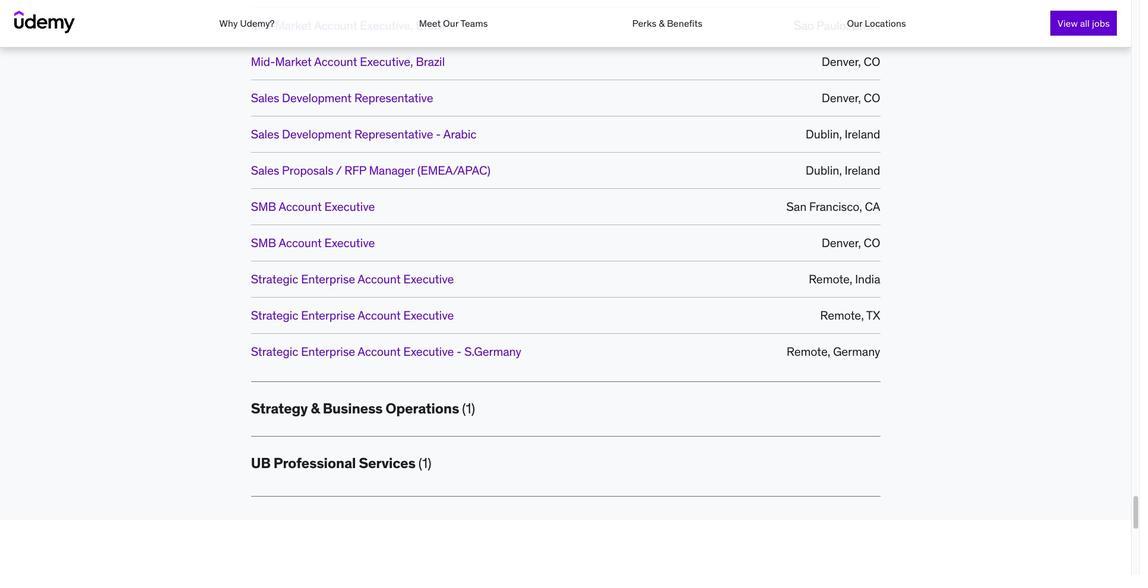 Task type: describe. For each thing, give the bounding box(es) containing it.
denver, co for sales development representative
[[822, 91, 881, 105]]

denver, for sales development representative
[[822, 91, 861, 105]]

san
[[787, 199, 807, 214]]

1 our from the left
[[443, 17, 459, 29]]

denver, co for mid-market account executive, brazil
[[822, 54, 881, 69]]

strategic for remote, germany
[[251, 344, 298, 359]]

strategy & business operations (1)
[[251, 399, 475, 418]]

sales for sales proposals / rfp manager (emea/apac)
[[251, 163, 279, 178]]

mid- for sao paulo, brazil
[[251, 18, 275, 33]]

business
[[323, 399, 383, 418]]

strategic for remote, tx
[[251, 308, 298, 323]]

remote, for remote, india
[[809, 272, 853, 287]]

denver, for smb account executive
[[822, 235, 861, 250]]

representative for sales development representative
[[354, 91, 433, 105]]

remote, for remote, tx
[[821, 308, 864, 323]]

account for sao paulo, brazil
[[314, 18, 357, 33]]

executive for remote, india
[[404, 272, 454, 287]]

proposals
[[282, 163, 334, 178]]

1 horizontal spatial -
[[457, 344, 462, 359]]

account for denver, co
[[314, 54, 357, 69]]

2 our from the left
[[847, 17, 863, 29]]

market for denver, co
[[275, 54, 312, 69]]

dublin, for sales development representative -  arabic
[[806, 127, 842, 142]]

smb for denver, co
[[251, 235, 276, 250]]

all
[[1081, 17, 1090, 29]]

tx
[[867, 308, 881, 323]]

ca
[[865, 199, 881, 214]]

strategic enterprise account executive - s.germany
[[251, 344, 522, 359]]

remote, india
[[809, 272, 881, 287]]

udemy image
[[14, 11, 75, 33]]

manager
[[369, 163, 415, 178]]

sales development representative
[[251, 91, 433, 105]]

0 horizontal spatial -
[[436, 127, 441, 142]]

jobs
[[1093, 17, 1110, 29]]

smb account executive for san francisco, ca
[[251, 199, 375, 214]]

representative for sales development representative -  arabic
[[354, 127, 433, 142]]

perks
[[633, 17, 657, 29]]

udemy?
[[240, 17, 275, 29]]

mid- for denver, co
[[251, 54, 275, 69]]

enterprise for remote, tx
[[301, 308, 355, 323]]

strategic enterprise account executive for remote, india
[[251, 272, 454, 287]]

/
[[336, 163, 342, 178]]

view
[[1058, 17, 1078, 29]]

smb for san francisco, ca
[[251, 199, 276, 214]]

denver, for mid-market account executive, brazil
[[822, 54, 861, 69]]

mid-market account executive, brazil for denver, co
[[251, 54, 445, 69]]

account for remote, india
[[358, 272, 401, 287]]

sales for sales development representative -  arabic
[[251, 127, 279, 142]]

meet
[[419, 17, 441, 29]]

market for sao paulo, brazil
[[275, 18, 312, 33]]

enterprise for remote, india
[[301, 272, 355, 287]]

dublin, ireland for sales proposals / rfp manager (emea/apac)
[[806, 163, 881, 178]]

smb account executive for denver, co
[[251, 235, 375, 250]]

view all jobs link
[[1051, 11, 1117, 36]]

enterprise for remote, germany
[[301, 344, 355, 359]]

why
[[219, 17, 238, 29]]

paulo,
[[817, 18, 849, 33]]

brazil for denver,
[[416, 54, 445, 69]]



Task type: locate. For each thing, give the bounding box(es) containing it.
& for perks
[[659, 17, 665, 29]]

0 vertical spatial smb account executive
[[251, 199, 375, 214]]

0 vertical spatial enterprise
[[301, 272, 355, 287]]

&
[[659, 17, 665, 29], [311, 399, 320, 418]]

3 denver, co from the top
[[822, 235, 881, 250]]

denver, co for smb account executive
[[822, 235, 881, 250]]

(emea/apac)
[[418, 163, 491, 178]]

2 denver, from the top
[[822, 91, 861, 105]]

0 vertical spatial dublin,
[[806, 127, 842, 142]]

remote, left tx
[[821, 308, 864, 323]]

denver, co
[[822, 54, 881, 69], [822, 91, 881, 105], [822, 235, 881, 250]]

smb
[[251, 199, 276, 214], [251, 235, 276, 250]]

& right strategy
[[311, 399, 320, 418]]

(1) right operations in the left bottom of the page
[[462, 399, 475, 418]]

dublin, ireland
[[806, 127, 881, 142], [806, 163, 881, 178]]

s.germany
[[465, 344, 522, 359]]

1 vertical spatial mid-market account executive, brazil
[[251, 54, 445, 69]]

brazil left teams on the left of page
[[416, 18, 445, 33]]

why udemy?
[[219, 17, 275, 29]]

brazil down the meet
[[416, 54, 445, 69]]

3 denver, from the top
[[822, 235, 861, 250]]

operations
[[386, 399, 459, 418]]

remote, tx
[[821, 308, 881, 323]]

2 vertical spatial strategic
[[251, 344, 298, 359]]

ireland
[[845, 127, 881, 142], [845, 163, 881, 178]]

enterprise
[[301, 272, 355, 287], [301, 308, 355, 323], [301, 344, 355, 359]]

2 vertical spatial denver,
[[822, 235, 861, 250]]

meet our teams link
[[419, 17, 488, 29]]

2 enterprise from the top
[[301, 308, 355, 323]]

remote,
[[809, 272, 853, 287], [821, 308, 864, 323], [787, 344, 831, 359]]

executive
[[325, 199, 375, 214], [325, 235, 375, 250], [404, 272, 454, 287], [404, 308, 454, 323], [404, 344, 454, 359]]

perks & benefits
[[633, 17, 703, 29]]

co for smb account executive
[[864, 235, 881, 250]]

meet our teams
[[419, 17, 488, 29]]

2 dublin, from the top
[[806, 163, 842, 178]]

1 vertical spatial co
[[864, 91, 881, 105]]

(1)
[[462, 399, 475, 418], [419, 454, 432, 472]]

dublin,
[[806, 127, 842, 142], [806, 163, 842, 178]]

- left arabic
[[436, 127, 441, 142]]

1 horizontal spatial (1)
[[462, 399, 475, 418]]

1 vertical spatial (1)
[[419, 454, 432, 472]]

2 vertical spatial enterprise
[[301, 344, 355, 359]]

1 co from the top
[[864, 54, 881, 69]]

sales development representative -  arabic
[[251, 127, 477, 142]]

remote, germany
[[787, 344, 881, 359]]

& right perks
[[659, 17, 665, 29]]

0 horizontal spatial our
[[443, 17, 459, 29]]

3 enterprise from the top
[[301, 344, 355, 359]]

arabic
[[444, 127, 477, 142]]

2 strategic from the top
[[251, 308, 298, 323]]

2 co from the top
[[864, 91, 881, 105]]

market
[[275, 18, 312, 33], [275, 54, 312, 69]]

2 ireland from the top
[[845, 163, 881, 178]]

2 mid- from the top
[[251, 54, 275, 69]]

0 vertical spatial strategic enterprise account executive
[[251, 272, 454, 287]]

development for sales development representative
[[282, 91, 352, 105]]

1 vertical spatial denver,
[[822, 91, 861, 105]]

1 denver, from the top
[[822, 54, 861, 69]]

perks & benefits link
[[633, 17, 703, 29]]

1 vertical spatial dublin,
[[806, 163, 842, 178]]

2 sales from the top
[[251, 127, 279, 142]]

our
[[443, 17, 459, 29], [847, 17, 863, 29]]

sao
[[794, 18, 814, 33]]

professional
[[274, 454, 356, 472]]

1 sales from the top
[[251, 91, 279, 105]]

2 mid-market account executive, brazil from the top
[[251, 54, 445, 69]]

3 co from the top
[[864, 235, 881, 250]]

executive,
[[360, 18, 413, 33], [360, 54, 413, 69]]

executive for remote, germany
[[404, 344, 454, 359]]

sales for sales development representative
[[251, 91, 279, 105]]

co
[[864, 54, 881, 69], [864, 91, 881, 105], [864, 235, 881, 250]]

1 vertical spatial market
[[275, 54, 312, 69]]

account for remote, tx
[[358, 308, 401, 323]]

0 vertical spatial representative
[[354, 91, 433, 105]]

executive for remote, tx
[[404, 308, 454, 323]]

brazil for sao
[[416, 18, 445, 33]]

2 smb account executive from the top
[[251, 235, 375, 250]]

1 vertical spatial representative
[[354, 127, 433, 142]]

strategy
[[251, 399, 308, 418]]

dublin, for sales proposals / rfp manager (emea/apac)
[[806, 163, 842, 178]]

0 vertical spatial strategic
[[251, 272, 298, 287]]

2 strategic enterprise account executive from the top
[[251, 308, 454, 323]]

1 smb account executive from the top
[[251, 199, 375, 214]]

1 strategic enterprise account executive from the top
[[251, 272, 454, 287]]

1 dublin, ireland from the top
[[806, 127, 881, 142]]

representative
[[354, 91, 433, 105], [354, 127, 433, 142]]

0 vertical spatial mid-
[[251, 18, 275, 33]]

brazil right "paulo,"
[[852, 18, 881, 33]]

locations
[[865, 17, 906, 29]]

1 executive, from the top
[[360, 18, 413, 33]]

1 ireland from the top
[[845, 127, 881, 142]]

1 vertical spatial strategic enterprise account executive
[[251, 308, 454, 323]]

development up the sales development representative -  arabic
[[282, 91, 352, 105]]

remote, left germany
[[787, 344, 831, 359]]

0 vertical spatial &
[[659, 17, 665, 29]]

1 vertical spatial development
[[282, 127, 352, 142]]

1 vertical spatial strategic
[[251, 308, 298, 323]]

ireland for sales development representative -  arabic
[[845, 127, 881, 142]]

1 vertical spatial dublin, ireland
[[806, 163, 881, 178]]

mid-market account executive, brazil
[[251, 18, 445, 33], [251, 54, 445, 69]]

0 vertical spatial mid-market account executive, brazil
[[251, 18, 445, 33]]

our right the meet
[[443, 17, 459, 29]]

1 vertical spatial remote,
[[821, 308, 864, 323]]

2 dublin, ireland from the top
[[806, 163, 881, 178]]

our locations
[[847, 17, 906, 29]]

2 smb from the top
[[251, 235, 276, 250]]

0 vertical spatial executive,
[[360, 18, 413, 33]]

1 vertical spatial -
[[457, 344, 462, 359]]

representative up the sales development representative -  arabic
[[354, 91, 433, 105]]

1 vertical spatial enterprise
[[301, 308, 355, 323]]

account for remote, germany
[[358, 344, 401, 359]]

2 vertical spatial sales
[[251, 163, 279, 178]]

sales
[[251, 91, 279, 105], [251, 127, 279, 142], [251, 163, 279, 178]]

3 sales from the top
[[251, 163, 279, 178]]

representative up manager
[[354, 127, 433, 142]]

0 vertical spatial remote,
[[809, 272, 853, 287]]

co for mid-market account executive, brazil
[[864, 54, 881, 69]]

account
[[314, 18, 357, 33], [314, 54, 357, 69], [279, 199, 322, 214], [279, 235, 322, 250], [358, 272, 401, 287], [358, 308, 401, 323], [358, 344, 401, 359]]

mid-market account executive, brazil for sao paulo, brazil
[[251, 18, 445, 33]]

1 smb from the top
[[251, 199, 276, 214]]

francisco,
[[810, 199, 862, 214]]

1 market from the top
[[275, 18, 312, 33]]

3 strategic from the top
[[251, 344, 298, 359]]

development for sales development representative -  arabic
[[282, 127, 352, 142]]

1 vertical spatial executive,
[[360, 54, 413, 69]]

2 vertical spatial co
[[864, 235, 881, 250]]

india
[[856, 272, 881, 287]]

development up proposals
[[282, 127, 352, 142]]

mid-
[[251, 18, 275, 33], [251, 54, 275, 69]]

denver,
[[822, 54, 861, 69], [822, 91, 861, 105], [822, 235, 861, 250]]

executive, for sao
[[360, 18, 413, 33]]

2 development from the top
[[282, 127, 352, 142]]

why udemy? link
[[219, 17, 275, 29]]

benefits
[[667, 17, 703, 29]]

1 vertical spatial denver, co
[[822, 91, 881, 105]]

strategic for remote, india
[[251, 272, 298, 287]]

teams
[[461, 17, 488, 29]]

strategic enterprise account executive for remote, tx
[[251, 308, 454, 323]]

strategic enterprise account executive
[[251, 272, 454, 287], [251, 308, 454, 323]]

& for strategy
[[311, 399, 320, 418]]

dublin, ireland for sales development representative -  arabic
[[806, 127, 881, 142]]

- left the s.germany
[[457, 344, 462, 359]]

mid- right why
[[251, 18, 275, 33]]

0 vertical spatial (1)
[[462, 399, 475, 418]]

0 vertical spatial smb
[[251, 199, 276, 214]]

1 mid- from the top
[[251, 18, 275, 33]]

brazil
[[416, 18, 445, 33], [852, 18, 881, 33], [416, 54, 445, 69]]

ireland for sales proposals / rfp manager (emea/apac)
[[845, 163, 881, 178]]

san francisco, ca
[[787, 199, 881, 214]]

1 vertical spatial mid-
[[251, 54, 275, 69]]

0 vertical spatial -
[[436, 127, 441, 142]]

1 horizontal spatial our
[[847, 17, 863, 29]]

0 vertical spatial ireland
[[845, 127, 881, 142]]

1 vertical spatial &
[[311, 399, 320, 418]]

1 development from the top
[[282, 91, 352, 105]]

2 representative from the top
[[354, 127, 433, 142]]

view all jobs
[[1058, 17, 1110, 29]]

1 mid-market account executive, brazil from the top
[[251, 18, 445, 33]]

0 vertical spatial co
[[864, 54, 881, 69]]

1 enterprise from the top
[[301, 272, 355, 287]]

our left locations
[[847, 17, 863, 29]]

-
[[436, 127, 441, 142], [457, 344, 462, 359]]

1 denver, co from the top
[[822, 54, 881, 69]]

(1) right services
[[419, 454, 432, 472]]

development
[[282, 91, 352, 105], [282, 127, 352, 142]]

mid- down udemy?
[[251, 54, 275, 69]]

executive, for denver,
[[360, 54, 413, 69]]

remote, for remote, germany
[[787, 344, 831, 359]]

services
[[359, 454, 416, 472]]

remote, left india
[[809, 272, 853, 287]]

smb account executive
[[251, 199, 375, 214], [251, 235, 375, 250]]

2 market from the top
[[275, 54, 312, 69]]

1 strategic from the top
[[251, 272, 298, 287]]

executive, left the meet
[[360, 18, 413, 33]]

0 horizontal spatial (1)
[[419, 454, 432, 472]]

0 vertical spatial sales
[[251, 91, 279, 105]]

our locations link
[[847, 17, 906, 29]]

sales proposals / rfp manager (emea/apac)
[[251, 163, 491, 178]]

2 denver, co from the top
[[822, 91, 881, 105]]

0 vertical spatial denver, co
[[822, 54, 881, 69]]

0 vertical spatial market
[[275, 18, 312, 33]]

strategic
[[251, 272, 298, 287], [251, 308, 298, 323], [251, 344, 298, 359]]

rfp
[[345, 163, 366, 178]]

0 horizontal spatial &
[[311, 399, 320, 418]]

0 vertical spatial development
[[282, 91, 352, 105]]

1 vertical spatial smb
[[251, 235, 276, 250]]

2 vertical spatial denver, co
[[822, 235, 881, 250]]

1 horizontal spatial &
[[659, 17, 665, 29]]

2 vertical spatial remote,
[[787, 344, 831, 359]]

sao paulo, brazil
[[794, 18, 881, 33]]

executive, up sales development representative
[[360, 54, 413, 69]]

1 vertical spatial sales
[[251, 127, 279, 142]]

co for sales development representative
[[864, 91, 881, 105]]

1 vertical spatial smb account executive
[[251, 235, 375, 250]]

1 dublin, from the top
[[806, 127, 842, 142]]

ub
[[251, 454, 271, 472]]

ub professional services (1)
[[251, 454, 432, 472]]

germany
[[833, 344, 881, 359]]

0 vertical spatial denver,
[[822, 54, 861, 69]]

1 representative from the top
[[354, 91, 433, 105]]

1 vertical spatial ireland
[[845, 163, 881, 178]]

0 vertical spatial dublin, ireland
[[806, 127, 881, 142]]

2 executive, from the top
[[360, 54, 413, 69]]



Task type: vqa. For each thing, say whether or not it's contained in the screenshot.
been
no



